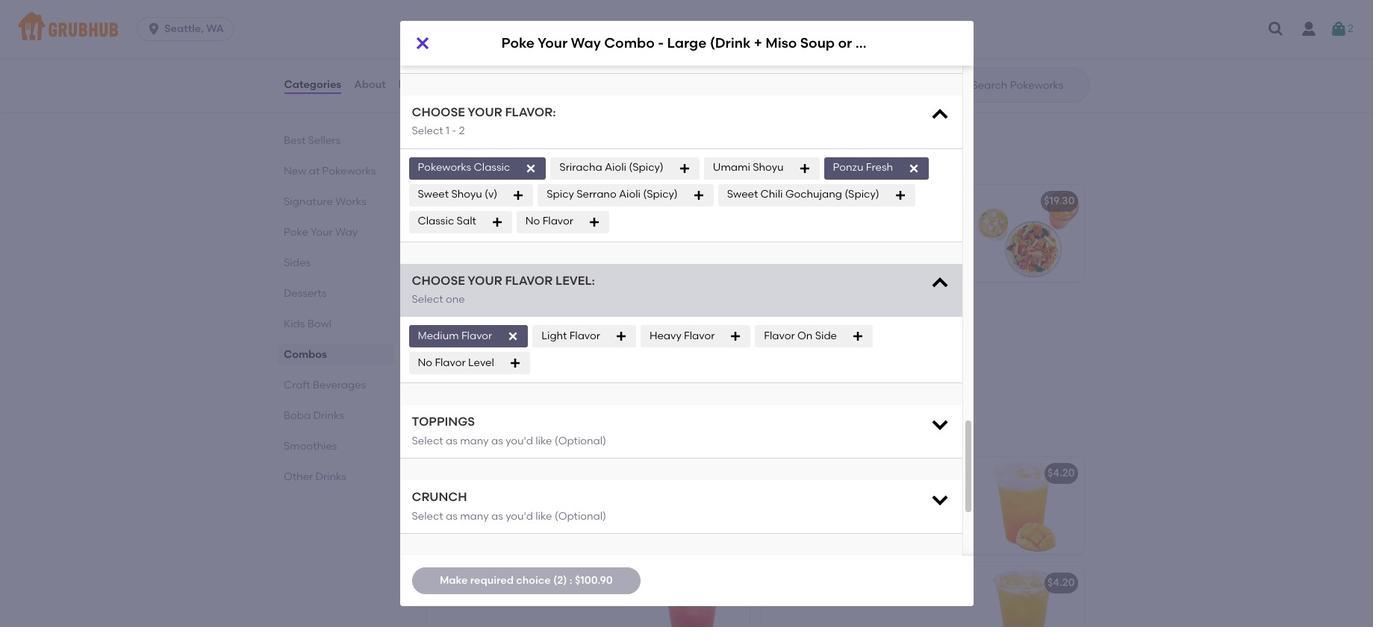 Task type: vqa. For each thing, say whether or not it's contained in the screenshot.
Teashi logo
no



Task type: locate. For each thing, give the bounding box(es) containing it.
1 vertical spatial large
[[561, 305, 591, 318]]

ins, inside three proteins with your choice of mix ins, toppings, and flavor.
[[456, 341, 473, 354]]

svg image
[[1267, 20, 1285, 38], [646, 21, 658, 33], [747, 21, 759, 33], [832, 21, 844, 33], [146, 22, 161, 37], [596, 48, 608, 60], [929, 104, 950, 125], [678, 162, 690, 174], [799, 162, 810, 174], [693, 189, 705, 201], [894, 189, 906, 201], [929, 273, 950, 294], [507, 331, 519, 343], [730, 331, 742, 343], [929, 415, 950, 436], [929, 490, 950, 511]]

proteins
[[827, 216, 868, 229], [467, 326, 508, 339]]

up
[[790, 216, 803, 229]]

miso down sriracha aioli (spicy)
[[605, 195, 629, 208]]

classic left salt
[[418, 215, 454, 228]]

0 vertical spatial mango
[[781, 20, 817, 33]]

shoyu up chili
[[753, 162, 784, 174]]

1 horizontal spatial miso
[[636, 305, 659, 318]]

mango for mango lemonade
[[770, 468, 806, 480]]

desserts
[[283, 287, 326, 300]]

chips)
[[898, 35, 943, 52], [706, 195, 739, 208], [736, 305, 770, 318]]

0 horizontal spatial works
[[335, 196, 366, 208]]

0 vertical spatial combo
[[604, 35, 655, 52]]

svg image inside seattle, wa button
[[146, 22, 161, 37]]

0 horizontal spatial shoyu
[[451, 188, 482, 201]]

with down fresh
[[870, 216, 891, 229]]

(spicy) down sriracha aioli (spicy)
[[643, 188, 678, 201]]

mango
[[781, 20, 817, 33], [770, 468, 806, 480]]

1 vertical spatial poke
[[283, 226, 308, 239]]

1 horizontal spatial shoyu
[[753, 162, 784, 174]]

you'd down lilikoi lemonade
[[506, 511, 533, 523]]

3 select from the top
[[412, 435, 443, 448]]

serrano down sriracha aioli (spicy)
[[576, 188, 616, 201]]

select left 1
[[412, 125, 443, 138]]

of inside mix up to 2 proteins with your choice of base, mix-ins, toppings, and flavor.
[[770, 231, 780, 244]]

+ left poke your way combo - large (drink + miso soup or kettle chips) image
[[627, 305, 633, 318]]

classic up (v)
[[474, 162, 510, 174]]

poke your way combo - large (drink + miso soup or kettle chips) image
[[637, 295, 749, 392]]

craft up boba
[[283, 379, 310, 392]]

craft up lilikoi
[[424, 423, 465, 441]]

0 horizontal spatial proteins
[[467, 326, 508, 339]]

1 vertical spatial kettle
[[673, 195, 703, 208]]

ins, right base,
[[835, 231, 852, 244]]

poke your way combo - large (drink + miso soup or kettle chips) up light flavor
[[436, 305, 770, 318]]

side
[[815, 330, 837, 343]]

with left light
[[511, 326, 532, 339]]

way down "signature works"
[[335, 226, 357, 239]]

drinks right boba
[[313, 410, 344, 423]]

flavor for light flavor
[[569, 330, 600, 343]]

select down crunch
[[412, 511, 443, 523]]

hijiki seaweed
[[418, 47, 491, 59]]

no for no flavor
[[525, 215, 540, 228]]

choose inside choose your flavor: select 1 - 2
[[412, 105, 465, 119]]

large down pineapple
[[667, 35, 707, 52]]

1 vertical spatial proteins
[[467, 326, 508, 339]]

your up medium flavor
[[463, 305, 486, 318]]

2 vertical spatial choice
[[516, 575, 551, 587]]

sweet for sweet shoyu (v)
[[418, 188, 449, 201]]

choose for choose your flavor level:
[[412, 274, 465, 288]]

toppings,
[[854, 231, 902, 244], [475, 341, 523, 354]]

1 your from the top
[[468, 105, 502, 119]]

2 your from the top
[[468, 274, 502, 288]]

(optional) inside the crunch select as many as you'd like (optional)
[[555, 511, 606, 523]]

0 horizontal spatial pokeworks
[[322, 165, 375, 178]]

0 horizontal spatial beverages
[[312, 379, 366, 392]]

combos
[[424, 150, 489, 169], [283, 349, 327, 361]]

sweet down the umami shoyu on the right of page
[[727, 188, 758, 201]]

works down pokeworks classic
[[488, 195, 520, 208]]

proteins up mix- in the top of the page
[[827, 216, 868, 229]]

1 vertical spatial -
[[452, 125, 456, 138]]

+ left chili
[[737, 195, 743, 208]]

1 horizontal spatial large
[[667, 35, 707, 52]]

1 many from the top
[[460, 435, 489, 448]]

0 horizontal spatial soup
[[631, 195, 657, 208]]

select inside the toppings select as many as you'd like (optional)
[[412, 435, 443, 448]]

0 horizontal spatial -
[[452, 125, 456, 138]]

2 horizontal spatial soup
[[800, 35, 835, 52]]

works
[[488, 195, 520, 208], [335, 196, 366, 208]]

2 vertical spatial way
[[488, 305, 511, 318]]

1 sweet from the left
[[418, 188, 449, 201]]

aioli down sriracha aioli (spicy)
[[619, 188, 641, 201]]

pokeworks right at
[[322, 165, 375, 178]]

1 vertical spatial many
[[460, 511, 489, 523]]

lemonade
[[467, 468, 522, 480], [809, 468, 863, 480], [495, 577, 550, 590]]

1 vertical spatial your
[[535, 326, 557, 339]]

craft beverages up lilikoi lemonade
[[424, 423, 552, 441]]

combos down 1
[[424, 150, 489, 169]]

level:
[[556, 274, 595, 288]]

way
[[571, 35, 601, 52], [335, 226, 357, 239], [488, 305, 511, 318]]

shredded
[[418, 20, 467, 33]]

(drink down pineapple
[[710, 35, 751, 52]]

2 (optional) from the top
[[555, 511, 606, 523]]

poke up three
[[436, 305, 461, 318]]

select inside the crunch select as many as you'd like (optional)
[[412, 511, 443, 523]]

or
[[838, 35, 852, 52], [480, 53, 490, 66], [660, 195, 670, 208], [690, 305, 701, 318]]

2 horizontal spatial way
[[571, 35, 601, 52]]

spicy serrano aioli (spicy)
[[547, 188, 678, 201]]

1 like from the top
[[535, 435, 552, 448]]

flavor.
[[770, 247, 801, 259], [548, 341, 578, 354]]

make
[[440, 575, 468, 587]]

flavor down spicy
[[543, 215, 573, 228]]

flavor. down level:
[[548, 341, 578, 354]]

flavor. down base,
[[770, 247, 801, 259]]

sweet shoyu (v)
[[418, 188, 497, 201]]

2 $19.30 from the left
[[1044, 195, 1075, 208]]

no down medium
[[418, 357, 432, 370]]

- inside choose your flavor: select 1 - 2
[[452, 125, 456, 138]]

1 vertical spatial your
[[310, 226, 332, 239]]

1 vertical spatial (drink
[[563, 195, 594, 208]]

sweet up classic salt
[[418, 188, 449, 201]]

1 horizontal spatial your
[[463, 305, 486, 318]]

(drink down level:
[[593, 305, 624, 318]]

1 select from the top
[[412, 125, 443, 138]]

1 vertical spatial choose
[[412, 274, 465, 288]]

pineapple
[[681, 20, 732, 33]]

$100.90
[[575, 575, 613, 587]]

lemonade for mango lemonade
[[809, 468, 863, 480]]

0 horizontal spatial serrano
[[576, 188, 616, 201]]

signature down at
[[283, 196, 333, 208]]

like up the crunch select as many as you'd like (optional)
[[535, 435, 552, 448]]

toppings, up level
[[475, 341, 523, 354]]

poke
[[501, 35, 535, 52], [283, 226, 308, 239], [436, 305, 461, 318]]

1 vertical spatial you'd
[[506, 511, 533, 523]]

0 vertical spatial miso
[[766, 35, 797, 52]]

flavor up level
[[461, 330, 492, 343]]

0 vertical spatial (optional)
[[555, 435, 606, 448]]

0 horizontal spatial sweet
[[418, 188, 449, 201]]

1 horizontal spatial sweet
[[727, 188, 758, 201]]

toppings, inside mix up to 2 proteins with your choice of base, mix-ins, toppings, and flavor.
[[854, 231, 902, 244]]

1 horizontal spatial flavor.
[[770, 247, 801, 259]]

0 vertical spatial craft beverages
[[283, 379, 366, 392]]

2 horizontal spatial choice
[[918, 216, 953, 229]]

many inside the crunch select as many as you'd like (optional)
[[460, 511, 489, 523]]

signature
[[436, 195, 486, 208], [283, 196, 333, 208]]

1 horizontal spatial classic
[[474, 162, 510, 174]]

choose up one
[[412, 274, 465, 288]]

proteins up level
[[467, 326, 508, 339]]

0 vertical spatial large
[[667, 35, 707, 52]]

- up light
[[554, 305, 559, 318]]

poke your way combo - large (drink + miso soup or kettle chips) down pineapple
[[501, 35, 943, 52]]

crunch
[[412, 491, 467, 505]]

2 select from the top
[[412, 294, 443, 306]]

1 horizontal spatial kettle
[[704, 305, 734, 318]]

classic salt
[[418, 215, 476, 228]]

toppings
[[412, 415, 475, 430]]

lemonade inside button
[[495, 577, 550, 590]]

(spicy) up "spicy serrano aioli (spicy)"
[[629, 162, 664, 174]]

(optional)
[[555, 435, 606, 448], [555, 511, 606, 523]]

of inside three proteins with your choice of mix ins, toppings, and flavor.
[[596, 326, 606, 339]]

sellers
[[308, 134, 340, 147]]

works for signature works
[[335, 196, 366, 208]]

flavor for no flavor
[[543, 215, 573, 228]]

combos down kids bowl
[[283, 349, 327, 361]]

categories button
[[283, 58, 342, 112]]

flavor. inside three proteins with your choice of mix ins, toppings, and flavor.
[[548, 341, 578, 354]]

ins, up no flavor level
[[456, 341, 473, 354]]

1 vertical spatial way
[[335, 226, 357, 239]]

sweet
[[436, 69, 465, 81]]

1 vertical spatial with
[[870, 216, 891, 229]]

medium
[[418, 330, 459, 343]]

1 (optional) from the top
[[555, 435, 606, 448]]

flavor down mix
[[435, 357, 466, 370]]

svg image for classic salt
[[491, 216, 503, 228]]

your up white
[[538, 35, 567, 52]]

0 vertical spatial of
[[770, 231, 780, 244]]

drinks for boba drinks
[[313, 410, 344, 423]]

2 choose from the top
[[412, 274, 465, 288]]

your
[[894, 216, 916, 229], [535, 326, 557, 339]]

choose your flavor level: select one
[[412, 274, 595, 306]]

ponzu
[[833, 162, 863, 174]]

2 sweet from the left
[[727, 188, 758, 201]]

toppings, right mix- in the top of the page
[[854, 231, 902, 244]]

svg image for flavor on side
[[852, 331, 864, 343]]

craft beverages up boba drinks on the left bottom of page
[[283, 379, 366, 392]]

mango lemonade
[[770, 468, 863, 480]]

soup
[[800, 35, 835, 52], [631, 195, 657, 208], [662, 305, 688, 318]]

search icon image
[[948, 76, 966, 94]]

you'd up lilikoi lemonade
[[506, 435, 533, 448]]

craft
[[283, 379, 310, 392], [424, 423, 465, 441]]

of down mix at the top of the page
[[770, 231, 780, 244]]

signature for signature works
[[283, 196, 333, 208]]

poke up tofu
[[501, 35, 535, 52]]

svg image
[[1330, 20, 1348, 38], [507, 21, 519, 33], [413, 34, 431, 52], [506, 48, 518, 60], [525, 162, 537, 174], [908, 162, 920, 174], [512, 189, 524, 201], [491, 216, 503, 228], [588, 216, 600, 228], [615, 331, 627, 343], [852, 331, 864, 343], [509, 358, 521, 370]]

0 horizontal spatial choice
[[516, 575, 551, 587]]

like inside the toppings select as many as you'd like (optional)
[[535, 435, 552, 448]]

choice inside three proteins with your choice of mix ins, toppings, and flavor.
[[559, 326, 593, 339]]

flavor for medium flavor
[[461, 330, 492, 343]]

combo down orange
[[604, 35, 655, 52]]

beverages
[[312, 379, 366, 392], [469, 423, 552, 441]]

2 like from the top
[[535, 511, 552, 523]]

2 vertical spatial soup
[[662, 305, 688, 318]]

0 vertical spatial classic
[[549, 99, 585, 112]]

0 horizontal spatial and
[[470, 99, 490, 112]]

0 vertical spatial toppings,
[[854, 231, 902, 244]]

as down toppings
[[446, 435, 458, 448]]

2 vertical spatial classic
[[418, 215, 454, 228]]

flavor right light
[[569, 330, 600, 343]]

0 horizontal spatial combos
[[283, 349, 327, 361]]

$4.20 inside button
[[1047, 577, 1075, 590]]

- left peppers
[[658, 35, 664, 52]]

shoyu left (v)
[[451, 188, 482, 201]]

0 vertical spatial poke
[[501, 35, 535, 52]]

0 vertical spatial your
[[468, 105, 502, 119]]

serrano left peppers
[[630, 47, 670, 59]]

no for no flavor level
[[418, 357, 432, 370]]

mandarin orange
[[541, 20, 631, 33]]

of right light
[[596, 326, 606, 339]]

with
[[515, 53, 536, 66], [870, 216, 891, 229], [511, 326, 532, 339]]

2 inside choose your flavor: select 1 - 2
[[459, 125, 465, 138]]

1 choose from the top
[[412, 105, 465, 119]]

choose inside "choose your flavor level: select one"
[[412, 274, 465, 288]]

like inside the crunch select as many as you'd like (optional)
[[535, 511, 552, 523]]

0 vertical spatial and
[[470, 99, 490, 112]]

0 vertical spatial ins,
[[835, 231, 852, 244]]

0 vertical spatial many
[[460, 435, 489, 448]]

seaweed
[[444, 47, 491, 59]]

choice inside mix up to 2 proteins with your choice of base, mix-ins, toppings, and flavor.
[[918, 216, 953, 229]]

+ right pineapple
[[737, 32, 743, 45]]

combo
[[604, 35, 655, 52], [522, 195, 560, 208], [513, 305, 552, 318]]

beverages up lilikoi lemonade
[[469, 423, 552, 441]]

2 many from the top
[[460, 511, 489, 523]]

signature up salt
[[436, 195, 486, 208]]

miso up heavy
[[636, 305, 659, 318]]

0 horizontal spatial large
[[561, 305, 591, 318]]

0 horizontal spatial toppings,
[[475, 341, 523, 354]]

2 vertical spatial (drink
[[593, 305, 624, 318]]

works down new at pokeworks
[[335, 196, 366, 208]]

many down crunch
[[460, 511, 489, 523]]

you'd inside the toppings select as many as you'd like (optional)
[[506, 435, 533, 448]]

large up light flavor
[[561, 305, 591, 318]]

your inside three proteins with your choice of mix ins, toppings, and flavor.
[[535, 326, 557, 339]]

sweet for sweet chili gochujang (spicy)
[[727, 188, 758, 201]]

1 horizontal spatial works
[[488, 195, 520, 208]]

4 select from the top
[[412, 511, 443, 523]]

(drink down sriracha
[[563, 195, 594, 208]]

serrano
[[630, 47, 670, 59], [576, 188, 616, 201]]

kale
[[470, 20, 492, 33]]

1 horizontal spatial 2
[[818, 216, 824, 229]]

drinks right other
[[315, 471, 346, 484]]

tofu
[[493, 53, 513, 66]]

fresh
[[866, 162, 893, 174]]

1 vertical spatial and
[[904, 231, 924, 244]]

like up make required choice (2) : $100.90
[[535, 511, 552, 523]]

seattle, wa button
[[137, 17, 240, 41]]

shoyu
[[753, 162, 784, 174], [451, 188, 482, 201]]

(spicy) down ponzu fresh
[[845, 188, 879, 201]]

pokeworks down the surimi
[[493, 99, 546, 112]]

you'd for crunch
[[506, 511, 533, 523]]

your inside "choose your flavor level: select one"
[[468, 274, 502, 288]]

combo down the "flavor"
[[513, 305, 552, 318]]

beverages up boba drinks on the left bottom of page
[[312, 379, 366, 392]]

of
[[770, 231, 780, 244], [596, 326, 606, 339]]

shoyu for sweet
[[451, 188, 482, 201]]

poke up sides
[[283, 226, 308, 239]]

about button
[[353, 58, 386, 112]]

select down toppings
[[412, 435, 443, 448]]

1 horizontal spatial combos
[[424, 150, 489, 169]]

way down mandarin orange on the left top of page
[[571, 35, 601, 52]]

2 vertical spatial your
[[463, 305, 486, 318]]

$19.30 for $19.30 +
[[706, 195, 737, 208]]

your down edamame,
[[468, 105, 502, 119]]

as
[[446, 435, 458, 448], [491, 435, 503, 448], [446, 511, 458, 523], [491, 511, 503, 523]]

1 horizontal spatial ins,
[[835, 231, 852, 244]]

2 horizontal spatial and
[[904, 231, 924, 244]]

1 horizontal spatial proteins
[[827, 216, 868, 229]]

combo up the no flavor
[[522, 195, 560, 208]]

2 you'd from the top
[[506, 511, 533, 523]]

kids bowl image
[[637, 23, 749, 120]]

rice,
[[569, 53, 591, 66]]

1 vertical spatial your
[[468, 274, 502, 288]]

no flavor
[[525, 215, 573, 228]]

poke your way combo - regular (drink + miso soup or kettle chips) image
[[972, 185, 1084, 282]]

on
[[797, 330, 813, 343]]

classic inside the chicken or tofu with white rice, sweet corn, mandarin orange, edamame, surimi salad, wonton crisps, and pokeworks classic
[[549, 99, 585, 112]]

lilikoi green tea image
[[972, 568, 1084, 628]]

way up three proteins with your choice of mix ins, toppings, and flavor.
[[488, 305, 511, 318]]

strawberry
[[436, 577, 492, 590]]

2 inside 'button'
[[1348, 22, 1354, 35]]

select left one
[[412, 294, 443, 306]]

0 horizontal spatial of
[[596, 326, 606, 339]]

1 horizontal spatial choice
[[559, 326, 593, 339]]

0 vertical spatial shoyu
[[753, 162, 784, 174]]

0 horizontal spatial no
[[418, 357, 432, 370]]

lilikoi
[[436, 468, 465, 480]]

seattle,
[[164, 22, 204, 35]]

0 horizontal spatial signature
[[283, 196, 333, 208]]

0 vertical spatial beverages
[[312, 379, 366, 392]]

orange
[[593, 20, 631, 33]]

svg image for pokeworks classic
[[525, 162, 537, 174]]

mango lemonade image
[[972, 458, 1084, 555]]

svg image for light flavor
[[615, 331, 627, 343]]

medium flavor
[[418, 330, 492, 343]]

$7.80
[[711, 32, 737, 45]]

1 vertical spatial aioli
[[619, 188, 641, 201]]

1 $19.30 from the left
[[706, 195, 737, 208]]

0 vertical spatial way
[[571, 35, 601, 52]]

1 vertical spatial of
[[596, 326, 606, 339]]

classic down the wonton
[[549, 99, 585, 112]]

0 vertical spatial no
[[525, 215, 540, 228]]

0 vertical spatial choice
[[918, 216, 953, 229]]

+ down sriracha aioli (spicy)
[[596, 195, 603, 208]]

0 vertical spatial combos
[[424, 150, 489, 169]]

like for crunch
[[535, 511, 552, 523]]

corn,
[[468, 69, 494, 81]]

1 horizontal spatial your
[[894, 216, 916, 229]]

your inside choose your flavor: select 1 - 2
[[468, 105, 502, 119]]

0 vertical spatial proteins
[[827, 216, 868, 229]]

0 vertical spatial flavor.
[[770, 247, 801, 259]]

works for signature works combo (drink + miso soup or kettle chips)
[[488, 195, 520, 208]]

ins,
[[835, 231, 852, 244], [456, 341, 473, 354]]

choose up 1
[[412, 105, 465, 119]]

pokeworks up sweet shoyu (v)
[[418, 162, 471, 174]]

strawberry lemonade button
[[427, 568, 749, 628]]

1 you'd from the top
[[506, 435, 533, 448]]

(optional) inside the toppings select as many as you'd like (optional)
[[555, 435, 606, 448]]

many for toppings
[[460, 435, 489, 448]]

aioli up "spicy serrano aioli (spicy)"
[[605, 162, 626, 174]]

many up lilikoi lemonade
[[460, 435, 489, 448]]

many inside the toppings select as many as you'd like (optional)
[[460, 435, 489, 448]]

1 vertical spatial beverages
[[469, 423, 552, 441]]

(spicy) for spicy serrano aioli (spicy)
[[643, 188, 678, 201]]

with up mandarin
[[515, 53, 536, 66]]

chicken
[[436, 53, 477, 66]]

you'd inside the crunch select as many as you'd like (optional)
[[506, 511, 533, 523]]

your left the "flavor"
[[468, 274, 502, 288]]

as up lilikoi lemonade
[[491, 435, 503, 448]]

svg image for shredded kale
[[507, 21, 519, 33]]

your down "signature works"
[[310, 226, 332, 239]]

miso right $7.80 +
[[766, 35, 797, 52]]

choose
[[412, 105, 465, 119], [412, 274, 465, 288]]

no down signature works combo (drink + miso soup or kettle chips)
[[525, 215, 540, 228]]

2 vertical spatial 2
[[818, 216, 824, 229]]

- right 1
[[452, 125, 456, 138]]

flavor right heavy
[[684, 330, 715, 343]]

svg image for ponzu fresh
[[908, 162, 920, 174]]



Task type: describe. For each thing, give the bounding box(es) containing it.
heavy
[[649, 330, 681, 343]]

1 vertical spatial classic
[[474, 162, 510, 174]]

kids bowl
[[283, 318, 331, 331]]

flavor left on
[[764, 330, 795, 343]]

mandarin
[[496, 69, 546, 81]]

wa
[[206, 22, 224, 35]]

no flavor level
[[418, 357, 494, 370]]

with inside mix up to 2 proteins with your choice of base, mix-ins, toppings, and flavor.
[[870, 216, 891, 229]]

boba
[[283, 410, 310, 423]]

best
[[283, 134, 305, 147]]

flavor:
[[505, 105, 556, 119]]

(2)
[[553, 575, 567, 587]]

or inside the chicken or tofu with white rice, sweet corn, mandarin orange, edamame, surimi salad, wonton crisps, and pokeworks classic
[[480, 53, 490, 66]]

and inside mix up to 2 proteins with your choice of base, mix-ins, toppings, and flavor.
[[904, 231, 924, 244]]

0 horizontal spatial classic
[[418, 215, 454, 228]]

proteins inside three proteins with your choice of mix ins, toppings, and flavor.
[[467, 326, 508, 339]]

1 horizontal spatial poke
[[436, 305, 461, 318]]

0 horizontal spatial craft beverages
[[283, 379, 366, 392]]

1 vertical spatial soup
[[631, 195, 657, 208]]

$19.30 for $19.30
[[1044, 195, 1075, 208]]

0 vertical spatial aioli
[[605, 162, 626, 174]]

$22.65
[[708, 305, 740, 318]]

1 horizontal spatial soup
[[662, 305, 688, 318]]

spicy
[[547, 188, 574, 201]]

lemonade for strawberry lemonade
[[495, 577, 550, 590]]

wonton
[[560, 84, 598, 96]]

signature works combo (drink + miso soup or kettle chips) image
[[637, 185, 749, 282]]

three proteins with your choice of mix ins, toppings, and flavor.
[[436, 326, 606, 354]]

light
[[541, 330, 567, 343]]

white
[[539, 53, 566, 66]]

your inside mix up to 2 proteins with your choice of base, mix-ins, toppings, and flavor.
[[894, 216, 916, 229]]

lemonade for lilikoi lemonade
[[467, 468, 522, 480]]

$7.80 +
[[711, 32, 743, 45]]

drinks for other drinks
[[315, 471, 346, 484]]

2 horizontal spatial poke
[[501, 35, 535, 52]]

2 horizontal spatial miso
[[766, 35, 797, 52]]

at
[[309, 165, 319, 178]]

(spicy) for sweet chili gochujang (spicy)
[[845, 188, 879, 201]]

0 vertical spatial kettle
[[855, 35, 895, 52]]

select inside "choose your flavor level: select one"
[[412, 294, 443, 306]]

and inside the chicken or tofu with white rice, sweet corn, mandarin orange, edamame, surimi salad, wonton crisps, and pokeworks classic
[[470, 99, 490, 112]]

peppers
[[673, 47, 714, 59]]

reviews
[[398, 78, 440, 91]]

1 horizontal spatial way
[[488, 305, 511, 318]]

with inside the chicken or tofu with white rice, sweet corn, mandarin orange, edamame, surimi salad, wonton crisps, and pokeworks classic
[[515, 53, 536, 66]]

chicken or tofu with white rice, sweet corn, mandarin orange, edamame, surimi salad, wonton crisps, and pokeworks classic
[[436, 53, 598, 112]]

$4.20 button
[[761, 568, 1084, 628]]

:
[[570, 575, 572, 587]]

make required choice (2) : $100.90
[[440, 575, 613, 587]]

svg image for no flavor level
[[509, 358, 521, 370]]

1 vertical spatial miso
[[605, 195, 629, 208]]

edamame,
[[436, 84, 492, 96]]

1 horizontal spatial beverages
[[469, 423, 552, 441]]

svg image for hijiki seaweed
[[506, 48, 518, 60]]

pokeworks classic
[[418, 162, 510, 174]]

your for flavor:
[[468, 105, 502, 119]]

mix
[[770, 216, 787, 229]]

2 vertical spatial chips)
[[736, 305, 770, 318]]

lilikoi lemonade
[[436, 468, 522, 480]]

signature for signature works combo (drink + miso soup or kettle chips)
[[436, 195, 486, 208]]

2 vertical spatial combo
[[513, 305, 552, 318]]

svg image inside 2 'button'
[[1330, 20, 1348, 38]]

strawberry lemonade image
[[637, 568, 749, 628]]

proteins inside mix up to 2 proteins with your choice of base, mix-ins, toppings, and flavor.
[[827, 216, 868, 229]]

many for crunch
[[460, 511, 489, 523]]

choose for choose your flavor:
[[412, 105, 465, 119]]

2 inside mix up to 2 proteins with your choice of base, mix-ins, toppings, and flavor.
[[818, 216, 824, 229]]

toppings, inside three proteins with your choice of mix ins, toppings, and flavor.
[[475, 341, 523, 354]]

one
[[446, 294, 465, 306]]

crunch select as many as you'd like (optional)
[[412, 491, 606, 523]]

shoyu for umami
[[753, 162, 784, 174]]

signature works
[[283, 196, 366, 208]]

flavor for heavy flavor
[[684, 330, 715, 343]]

0 horizontal spatial kettle
[[673, 195, 703, 208]]

signature works combo (drink + miso soup or kettle chips)
[[436, 195, 739, 208]]

boba drinks
[[283, 410, 344, 423]]

$4.20 for lilikoi lemonade
[[1047, 468, 1075, 480]]

smoothies
[[283, 441, 337, 453]]

reviews button
[[398, 58, 441, 112]]

2 vertical spatial -
[[554, 305, 559, 318]]

sides
[[283, 257, 310, 270]]

+ right $7.80 +
[[754, 35, 762, 52]]

2 vertical spatial miso
[[636, 305, 659, 318]]

1 vertical spatial combo
[[522, 195, 560, 208]]

0 vertical spatial poke your way combo - large (drink + miso soup or kettle chips)
[[501, 35, 943, 52]]

other drinks
[[283, 471, 346, 484]]

(v)
[[485, 188, 497, 201]]

light flavor
[[541, 330, 600, 343]]

salt
[[457, 215, 476, 228]]

2 button
[[1330, 16, 1354, 43]]

and inside three proteins with your choice of mix ins, toppings, and flavor.
[[525, 341, 545, 354]]

new at pokeworks
[[283, 165, 375, 178]]

mandarin
[[541, 20, 590, 33]]

as down crunch
[[446, 511, 458, 523]]

sriracha aioli (spicy)
[[559, 162, 664, 174]]

poke your way
[[283, 226, 357, 239]]

mango for mango
[[781, 20, 817, 33]]

ins, inside mix up to 2 proteins with your choice of base, mix-ins, toppings, and flavor.
[[835, 231, 852, 244]]

crisps,
[[436, 99, 468, 112]]

bowl
[[307, 318, 331, 331]]

1 horizontal spatial pokeworks
[[418, 162, 471, 174]]

with inside three proteins with your choice of mix ins, toppings, and flavor.
[[511, 326, 532, 339]]

seattle, wa
[[164, 22, 224, 35]]

your for flavor
[[468, 274, 502, 288]]

$4.20 for strawberry lemonade
[[1047, 577, 1075, 590]]

0 vertical spatial -
[[658, 35, 664, 52]]

lilikoi lemonade image
[[637, 458, 749, 555]]

sriracha
[[559, 162, 602, 174]]

0 vertical spatial craft
[[283, 379, 310, 392]]

surimi
[[494, 84, 524, 96]]

strawberry lemonade
[[436, 577, 550, 590]]

about
[[354, 78, 386, 91]]

kids
[[283, 318, 305, 331]]

2 horizontal spatial your
[[538, 35, 567, 52]]

choose your flavor: select 1 - 2
[[412, 105, 556, 138]]

umami shoyu
[[713, 162, 784, 174]]

1 horizontal spatial craft
[[424, 423, 465, 441]]

serrano peppers
[[630, 47, 714, 59]]

svg image for no flavor
[[588, 216, 600, 228]]

0 vertical spatial soup
[[800, 35, 835, 52]]

categories
[[284, 78, 341, 91]]

flavor. inside mix up to 2 proteins with your choice of base, mix-ins, toppings, and flavor.
[[770, 247, 801, 259]]

gochujang
[[785, 188, 842, 201]]

1 vertical spatial craft beverages
[[424, 423, 552, 441]]

like for toppings
[[535, 435, 552, 448]]

1 vertical spatial combos
[[283, 349, 327, 361]]

mix
[[436, 341, 454, 354]]

1 horizontal spatial serrano
[[630, 47, 670, 59]]

svg image for sweet shoyu (v)
[[512, 189, 524, 201]]

new
[[283, 165, 306, 178]]

flavor for no flavor level
[[435, 357, 466, 370]]

Search Pokeworks search field
[[970, 78, 1084, 93]]

ponzu fresh
[[833, 162, 893, 174]]

three
[[436, 326, 465, 339]]

level
[[468, 357, 494, 370]]

(optional) for toppings
[[555, 435, 606, 448]]

0 horizontal spatial poke
[[283, 226, 308, 239]]

flavor on side
[[764, 330, 837, 343]]

mix-
[[813, 231, 835, 244]]

1 vertical spatial poke your way combo - large (drink + miso soup or kettle chips)
[[436, 305, 770, 318]]

shredded kale
[[418, 20, 492, 33]]

0 vertical spatial (drink
[[710, 35, 751, 52]]

orange,
[[548, 69, 588, 81]]

1 vertical spatial chips)
[[706, 195, 739, 208]]

heavy flavor
[[649, 330, 715, 343]]

cilantro
[[540, 47, 581, 59]]

hijiki
[[418, 47, 441, 59]]

1 vertical spatial serrano
[[576, 188, 616, 201]]

base,
[[783, 231, 810, 244]]

main navigation navigation
[[0, 0, 1373, 58]]

0 horizontal spatial your
[[310, 226, 332, 239]]

you'd for toppings
[[506, 435, 533, 448]]

(optional) for crunch
[[555, 511, 606, 523]]

0 vertical spatial chips)
[[898, 35, 943, 52]]

as down lilikoi lemonade
[[491, 511, 503, 523]]

salad,
[[527, 84, 558, 96]]

chili
[[760, 188, 783, 201]]

umami
[[713, 162, 750, 174]]

pokeworks inside the chicken or tofu with white rice, sweet corn, mandarin orange, edamame, surimi salad, wonton crisps, and pokeworks classic
[[493, 99, 546, 112]]

select inside choose your flavor: select 1 - 2
[[412, 125, 443, 138]]



